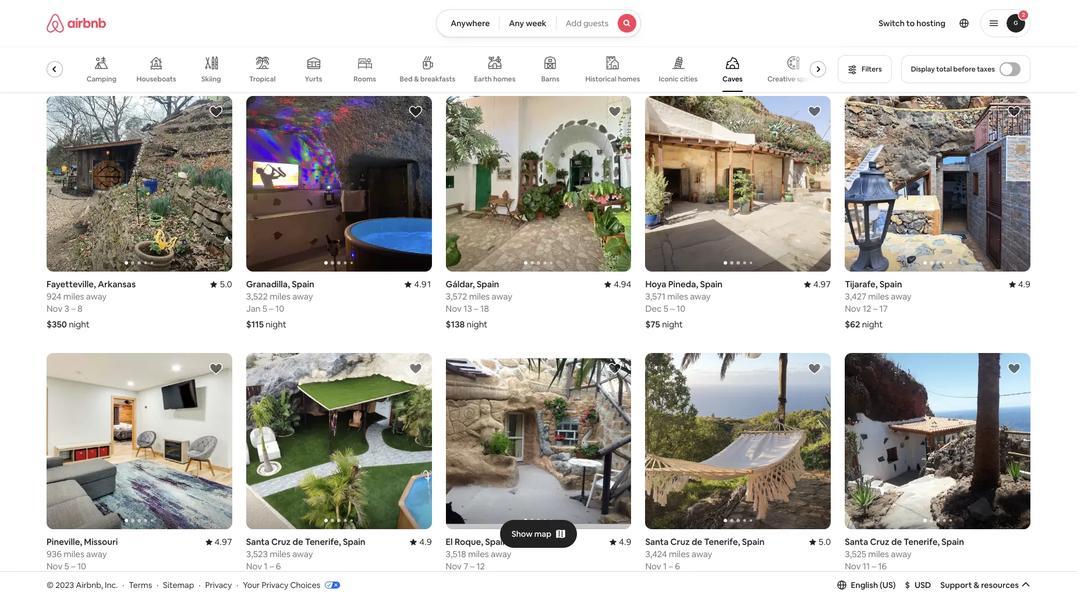 Task type: describe. For each thing, give the bounding box(es) containing it.
switch
[[879, 18, 905, 29]]

any
[[509, 18, 524, 29]]

miles inside tijarafe, spain 3,427 miles away nov 12 – 17 $62 night
[[868, 291, 889, 302]]

20
[[281, 46, 291, 57]]

3,424
[[645, 549, 667, 560]]

chimaje, spain
[[845, 21, 905, 32]]

pineda, for dec 9 – 14
[[469, 21, 499, 32]]

(us)
[[880, 580, 896, 591]]

– inside the nov 1 – 6 night
[[669, 46, 673, 57]]

nov inside "santa cruz de tenerife, spain 3,523 miles away nov 1 – 6 $127 night"
[[246, 562, 262, 573]]

add to wishlist: pineville, missouri image
[[209, 362, 223, 376]]

yurts
[[305, 75, 322, 84]]

– inside dec 15 – 20 $65 night
[[275, 46, 279, 57]]

1 · from the left
[[122, 580, 124, 591]]

gáldar, spain 3,572 miles away nov 13 – 18 $138 night
[[446, 279, 512, 330]]

30
[[881, 46, 891, 57]]

$53
[[845, 61, 860, 73]]

$65
[[246, 61, 261, 73]]

filters button
[[838, 55, 892, 83]]

– inside hoya pineda, spain 3,571 miles away dec 5 – 10 $75 night
[[670, 304, 675, 315]]

nov inside gáldar, spain 3,572 miles away nov 13 – 18 $138 night
[[446, 304, 462, 315]]

© 2023 airbnb, inc. ·
[[47, 580, 124, 591]]

– inside gáldar, spain 3,572 miles away nov 13 – 18 $138 night
[[474, 304, 478, 315]]

spain inside granadilla, spain 3,522 miles away jan 5 – 10 $115 night
[[292, 279, 314, 290]]

– inside nov 25 – 30 $53 night
[[874, 46, 879, 57]]

missouri
[[84, 537, 118, 548]]

add to wishlist: santa cruz de tenerife, spain image
[[808, 362, 822, 376]]

group for 936 miles away
[[47, 354, 232, 530]]

nov inside fayetteville, arkansas 924 miles away nov 3 – 8 $350 night
[[47, 304, 62, 315]]

taxes
[[977, 65, 995, 74]]

$115
[[246, 319, 264, 330]]

switch to hosting link
[[872, 11, 953, 36]]

11
[[863, 562, 870, 573]]

1 vertical spatial 4.94
[[614, 279, 631, 290]]

group containing houseboats
[[34, 47, 831, 92]]

switch to hosting
[[879, 18, 946, 29]]

– inside 'hoya pineda, spain 3,571 miles away dec 9 – 14'
[[471, 46, 475, 57]]

miles inside granadilla, spain 3,522 miles away jan 5 – 10 $115 night
[[270, 291, 291, 302]]

night inside dec 15 – 20 $65 night
[[263, 61, 284, 73]]

cruz for santa cruz de tenerife, spain 3,525 miles away nov 11 – 16 $74 night
[[870, 537, 890, 548]]

12 inside tijarafe, spain 3,427 miles away nov 12 – 17 $62 night
[[863, 304, 871, 315]]

granadilla,
[[246, 279, 290, 290]]

8
[[77, 304, 83, 315]]

6 for santa cruz de tenerife, spain 3,523 miles away nov 1 – 6 $127 night
[[276, 562, 281, 573]]

earth homes
[[474, 75, 516, 84]]

cruz for santa cruz de tenerife, spain 3,523 miles away nov 1 – 6 $127 night
[[271, 537, 291, 548]]

& for support
[[974, 580, 980, 591]]

4.97 for hoya pineda, spain 3,571 miles away dec 5 – 10 $75 night
[[813, 279, 831, 290]]

14
[[477, 46, 486, 57]]

3 · from the left
[[199, 580, 201, 591]]

your privacy choices link
[[243, 580, 340, 592]]

gáldar, for 3,572
[[446, 279, 475, 290]]

nov inside santa cruz de tenerife, spain 3,424 miles away nov 1 – 6
[[645, 562, 661, 573]]

spain inside "santa cruz de tenerife, spain 3,523 miles away nov 1 – 6 $127 night"
[[343, 537, 365, 548]]

1 horizontal spatial 4.94 out of 5 average rating image
[[605, 279, 631, 290]]

$62
[[845, 319, 860, 330]]

group for 3,523 miles away
[[246, 354, 432, 530]]

spaces
[[797, 75, 820, 84]]

– inside gáldar, spain 3,571 miles away dec 24 – 29 $122
[[77, 46, 81, 57]]

miles inside fayetteville, arkansas 924 miles away nov 3 – 8 $350 night
[[63, 291, 84, 302]]

3,518
[[446, 549, 466, 560]]

29
[[83, 46, 93, 57]]

spain inside gáldar, spain 3,572 miles away nov 13 – 18 $138 night
[[477, 279, 499, 290]]

10 for 4.97
[[77, 562, 86, 573]]

camping
[[87, 75, 117, 84]]

night inside pineville, missouri 936 miles away nov 5 – 10 $96 night
[[64, 577, 85, 588]]

pineda, for dec 5 – 10
[[668, 279, 698, 290]]

add to wishlist: granadilla, spain image
[[409, 105, 423, 119]]

25
[[863, 46, 873, 57]]

$138
[[446, 319, 465, 330]]

away inside santa cruz de tenerife, spain 3,424 miles away nov 1 – 6
[[692, 549, 712, 560]]

el roque, spain 3,518 miles away nov 7 – 12
[[446, 537, 512, 573]]

santa for santa cruz de tenerife, spain
[[645, 21, 669, 32]]

17
[[880, 304, 888, 315]]

tropical
[[249, 75, 276, 84]]

support & resources
[[941, 580, 1019, 591]]

group for 3,525 miles away
[[845, 354, 1031, 530]]

resources
[[981, 580, 1019, 591]]

16
[[878, 562, 887, 573]]

2 button
[[981, 9, 1031, 37]]

add to wishlist: gáldar, spain image
[[608, 105, 622, 119]]

9
[[464, 46, 469, 57]]

4.9 for santa cruz de tenerife, spain 3,523 miles away nov 1 – 6 $127 night
[[419, 537, 432, 548]]

5 for 4.91
[[262, 304, 267, 315]]

houseboats
[[136, 74, 176, 84]]

away inside granadilla, spain 3,522 miles away jan 5 – 10 $115 night
[[292, 291, 313, 302]]

terms link
[[129, 580, 152, 591]]

support
[[941, 580, 972, 591]]

3,571 for hoya pineda, spain 3,571 miles away dec 5 – 10 $75 night
[[645, 291, 666, 302]]

& for bed
[[414, 75, 419, 84]]

santa cruz de tenerife, spain
[[645, 21, 765, 32]]

0 vertical spatial 4.94 out of 5 average rating image
[[405, 21, 432, 32]]

add to wishlist: tijarafe, spain image
[[1007, 105, 1021, 119]]

6 inside the nov 1 – 6 night
[[675, 46, 680, 57]]

creative spaces
[[768, 75, 820, 84]]

total
[[937, 65, 952, 74]]

5 inside hoya pineda, spain 3,571 miles away dec 5 – 10 $75 night
[[664, 304, 668, 315]]

spain inside santa cruz de tenerife, spain 3,424 miles away nov 1 – 6
[[742, 537, 765, 548]]

miles inside santa cruz de tenerife, spain 3,424 miles away nov 1 – 6
[[669, 549, 690, 560]]

$ usd
[[905, 580, 931, 591]]

away inside tijarafe, spain 3,427 miles away nov 12 – 17 $62 night
[[891, 291, 912, 302]]

away inside hoya pineda, spain 3,571 miles away dec 5 – 10 $75 night
[[690, 291, 711, 302]]

add to wishlist: santa cruz de tenerife, spain image for 3,525 miles away
[[1007, 362, 1021, 376]]

sitemap
[[163, 580, 194, 591]]

terms · sitemap · privacy ·
[[129, 580, 238, 591]]

historical homes
[[585, 74, 640, 84]]

18
[[480, 304, 489, 315]]

nov inside tijarafe, spain 3,427 miles away nov 12 – 17 $62 night
[[845, 304, 861, 315]]

24
[[65, 46, 75, 57]]

night inside hoya pineda, spain 3,571 miles away dec 5 – 10 $75 night
[[662, 319, 683, 330]]

guests
[[583, 18, 609, 29]]

10 for 4.91
[[275, 304, 284, 315]]

dec inside hoya pineda, spain 3,571 miles away dec 5 – 10 $75 night
[[645, 304, 662, 315]]

night inside gáldar, spain 3,572 miles away nov 13 – 18 $138 night
[[467, 319, 488, 330]]

$122
[[47, 61, 65, 73]]

2 · from the left
[[157, 580, 159, 591]]

away inside santa cruz de tenerife, spain 3,525 miles away nov 11 – 16 $74 night
[[891, 549, 912, 560]]

spain inside gáldar, spain 3,571 miles away dec 24 – 29 $122
[[78, 21, 100, 32]]

add guests button
[[556, 9, 641, 37]]

1 inside the nov 1 – 6 night
[[663, 46, 667, 57]]

12 inside el roque, spain 3,518 miles away nov 7 – 12
[[477, 562, 485, 573]]

10 inside hoya pineda, spain 3,571 miles away dec 5 – 10 $75 night
[[677, 304, 686, 315]]

7
[[464, 562, 468, 573]]

tenerife, for santa cruz de tenerife, spain 3,523 miles away nov 1 – 6 $127 night
[[305, 537, 341, 548]]

group for 3,427 miles away
[[845, 96, 1031, 272]]

away inside 'hoya pineda, spain 3,571 miles away dec 9 – 14'
[[491, 34, 511, 45]]

gáldar, spain 3,571 miles away dec 24 – 29 $122
[[47, 21, 112, 73]]

iconic
[[659, 74, 679, 84]]

historical
[[585, 74, 617, 84]]

5 for 4.97
[[64, 562, 69, 573]]

dec inside gáldar, spain 3,571 miles away dec 24 – 29 $122
[[47, 46, 63, 57]]

– inside fayetteville, arkansas 924 miles away nov 3 – 8 $350 night
[[71, 304, 76, 315]]

de for santa cruz de tenerife, spain 3,523 miles away nov 1 – 6 $127 night
[[293, 537, 303, 548]]

group for 3,572 miles away
[[446, 96, 631, 272]]

hosting
[[917, 18, 946, 29]]

0 vertical spatial 4.94
[[414, 21, 432, 32]]

your
[[243, 580, 260, 591]]

nov inside nov 25 – 30 $53 night
[[845, 46, 861, 57]]

show map button
[[500, 520, 577, 548]]

show
[[512, 529, 533, 540]]

profile element
[[655, 0, 1031, 47]]

$
[[905, 580, 910, 591]]

arkansas
[[98, 279, 136, 290]]

jan
[[246, 304, 261, 315]]

spain inside el roque, spain 3,518 miles away nov 7 – 12
[[485, 537, 508, 548]]

anywhere
[[451, 18, 490, 29]]

– inside pineville, missouri 936 miles away nov 5 – 10 $96 night
[[71, 562, 75, 573]]

dec inside dec 15 – 20 $65 night
[[246, 46, 262, 57]]

2
[[1022, 11, 1025, 19]]

pineville,
[[47, 537, 82, 548]]

4 · from the left
[[237, 580, 238, 591]]

choices
[[290, 580, 320, 591]]

miles inside gáldar, spain 3,571 miles away dec 24 – 29 $122
[[69, 34, 89, 45]]

hoya pineda, spain 3,571 miles away dec 9 – 14
[[446, 21, 523, 57]]

homes for historical homes
[[618, 74, 640, 84]]

hoya for hoya pineda, spain 3,571 miles away dec 5 – 10 $75 night
[[645, 279, 667, 290]]

5.0 for 5.0 out of 5 average rating image
[[220, 279, 232, 290]]

3,571 for hoya pineda, spain 3,571 miles away dec 9 – 14
[[446, 34, 466, 45]]

1 for santa cruz de tenerife, spain 3,523 miles away nov 1 – 6 $127 night
[[264, 562, 268, 573]]

miles inside 'hoya pineda, spain 3,571 miles away dec 9 – 14'
[[468, 34, 489, 45]]

away inside fayetteville, arkansas 924 miles away nov 3 – 8 $350 night
[[86, 291, 107, 302]]

de for santa cruz de tenerife, spain 3,424 miles away nov 1 – 6
[[692, 537, 702, 548]]

add guests
[[566, 18, 609, 29]]

group for 3,424 miles away
[[645, 354, 831, 530]]

hoya for hoya pineda, spain 3,571 miles away dec 9 – 14
[[446, 21, 467, 32]]

display total before taxes button
[[901, 55, 1031, 83]]

add to wishlist: fayetteville, arkansas image
[[209, 105, 223, 119]]

away inside pineville, missouri 936 miles away nov 5 – 10 $96 night
[[86, 549, 107, 560]]

night inside santa cruz de tenerife, spain 3,525 miles away nov 11 – 16 $74 night
[[862, 577, 882, 588]]

santa cruz de tenerife, spain 3,525 miles away nov 11 – 16 $74 night
[[845, 537, 964, 588]]

4.97 for pineville, missouri 936 miles away nov 5 – 10 $96 night
[[215, 537, 232, 548]]



Task type: vqa. For each thing, say whether or not it's contained in the screenshot.
night in the Santa Cruz de Tenerife, Spain 3,525 miles away Nov 11 – 16 $74 night
yes



Task type: locate. For each thing, give the bounding box(es) containing it.
1 add to wishlist: santa cruz de tenerife, spain image from the left
[[409, 362, 423, 376]]

1 down 3,424
[[663, 562, 667, 573]]

4.91
[[414, 279, 432, 290]]

– inside el roque, spain 3,518 miles away nov 7 – 12
[[470, 562, 475, 573]]

creative
[[768, 75, 796, 84]]

spain inside santa cruz de tenerife, spain 3,525 miles away nov 11 – 16 $74 night
[[942, 537, 964, 548]]

4.99 out of 5 average rating image
[[605, 21, 631, 32]]

group
[[34, 47, 831, 92], [47, 96, 232, 272], [246, 96, 432, 272], [446, 96, 631, 272], [645, 96, 831, 272], [845, 96, 1031, 272], [47, 354, 232, 530], [246, 354, 432, 530], [446, 354, 631, 530], [645, 354, 831, 530], [845, 354, 1031, 530]]

nov inside the nov 1 – 6 night
[[645, 46, 661, 57]]

12 right the 7
[[477, 562, 485, 573]]

terms
[[129, 580, 152, 591]]

1 horizontal spatial 4.9 out of 5 average rating image
[[610, 537, 631, 548]]

spain
[[78, 21, 100, 32], [501, 21, 523, 32], [742, 21, 765, 32], [883, 21, 905, 32], [292, 279, 314, 290], [477, 279, 499, 290], [700, 279, 723, 290], [880, 279, 902, 290], [343, 537, 365, 548], [485, 537, 508, 548], [742, 537, 765, 548], [942, 537, 964, 548]]

hoya inside 'hoya pineda, spain 3,571 miles away dec 9 – 14'
[[446, 21, 467, 32]]

new
[[43, 75, 58, 84]]

night down the 11
[[862, 577, 882, 588]]

before
[[954, 65, 976, 74]]

4.97 up privacy "link"
[[215, 537, 232, 548]]

1 vertical spatial pineda,
[[668, 279, 698, 290]]

2 horizontal spatial 3,571
[[645, 291, 666, 302]]

night down the 17
[[862, 319, 883, 330]]

$350
[[47, 319, 67, 330]]

pineda, inside 'hoya pineda, spain 3,571 miles away dec 9 – 14'
[[469, 21, 499, 32]]

0 horizontal spatial 4.94 out of 5 average rating image
[[405, 21, 432, 32]]

nov left the 7
[[446, 562, 462, 573]]

dec left 24
[[47, 46, 63, 57]]

nov inside santa cruz de tenerife, spain 3,525 miles away nov 11 – 16 $74 night
[[845, 562, 861, 573]]

night up iconic cities
[[666, 61, 687, 73]]

5 inside pineville, missouri 936 miles away nov 5 – 10 $96 night
[[64, 562, 69, 573]]

1 vertical spatial 12
[[477, 562, 485, 573]]

night right the $96
[[64, 577, 85, 588]]

display total before taxes
[[911, 65, 995, 74]]

– inside santa cruz de tenerife, spain 3,424 miles away nov 1 – 6
[[669, 562, 673, 573]]

4.9 out of 5 average rating image
[[1009, 279, 1031, 290]]

english
[[851, 580, 878, 591]]

3,522
[[246, 291, 268, 302]]

2 horizontal spatial 4.9
[[1018, 279, 1031, 290]]

1 horizontal spatial 5.0
[[819, 537, 831, 548]]

0 horizontal spatial 4.9
[[419, 537, 432, 548]]

display
[[911, 65, 935, 74]]

hoya up $75
[[645, 279, 667, 290]]

any week
[[509, 18, 547, 29]]

3,571 inside hoya pineda, spain 3,571 miles away dec 5 – 10 $75 night
[[645, 291, 666, 302]]

3,523
[[246, 549, 268, 560]]

0 horizontal spatial homes
[[493, 75, 516, 84]]

10 inside pineville, missouri 936 miles away nov 5 – 10 $96 night
[[77, 562, 86, 573]]

$74
[[845, 577, 860, 588]]

3,571 inside 'hoya pineda, spain 3,571 miles away dec 9 – 14'
[[446, 34, 466, 45]]

cities
[[680, 74, 698, 84]]

1 horizontal spatial add to wishlist: santa cruz de tenerife, spain image
[[1007, 362, 1021, 376]]

3,571 up 9
[[446, 34, 466, 45]]

gáldar, inside gáldar, spain 3,571 miles away dec 24 – 29 $122
[[47, 21, 76, 32]]

5 inside granadilla, spain 3,522 miles away jan 5 – 10 $115 night
[[262, 304, 267, 315]]

group for 3,518 miles away
[[446, 354, 631, 530]]

spain inside tijarafe, spain 3,427 miles away nov 12 – 17 $62 night
[[880, 279, 902, 290]]

– inside "santa cruz de tenerife, spain 3,523 miles away nov 1 – 6 $127 night"
[[270, 562, 274, 573]]

4.9 out of 5 average rating image
[[410, 537, 432, 548], [610, 537, 631, 548]]

2 add to wishlist: santa cruz de tenerife, spain image from the left
[[1007, 362, 1021, 376]]

dec
[[47, 46, 63, 57], [246, 46, 262, 57], [446, 46, 462, 57], [645, 304, 662, 315]]

12
[[863, 304, 871, 315], [477, 562, 485, 573]]

· right terms link
[[157, 580, 159, 591]]

nov down 3,424
[[645, 562, 661, 573]]

barns
[[541, 75, 560, 84]]

homes right historical
[[618, 74, 640, 84]]

tenerife, for santa cruz de tenerife, spain 3,424 miles away nov 1 – 6
[[704, 537, 740, 548]]

none search field containing anywhere
[[436, 9, 641, 37]]

$75
[[645, 319, 660, 330]]

nov down 3,525
[[845, 562, 861, 573]]

santa cruz de tenerife, spain 3,424 miles away nov 1 – 6
[[645, 537, 765, 573]]

pineda,
[[469, 21, 499, 32], [668, 279, 698, 290]]

cruz inside santa cruz de tenerife, spain 3,424 miles away nov 1 – 6
[[671, 537, 690, 548]]

santa cruz de tenerife, spain 3,523 miles away nov 1 – 6 $127 night
[[246, 537, 365, 588]]

·
[[122, 580, 124, 591], [157, 580, 159, 591], [199, 580, 201, 591], [237, 580, 238, 591]]

– inside tijarafe, spain 3,427 miles away nov 12 – 17 $62 night
[[873, 304, 878, 315]]

nov down the 3,427
[[845, 304, 861, 315]]

cruz for santa cruz de tenerife, spain 3,424 miles away nov 1 – 6
[[671, 537, 690, 548]]

de for santa cruz de tenerife, spain
[[692, 21, 702, 32]]

night inside nov 25 – 30 $53 night
[[862, 61, 883, 73]]

3,571 up 24
[[47, 34, 67, 45]]

4.97 out of 5 average rating image
[[205, 537, 232, 548]]

add to wishlist: el roque, spain image
[[608, 362, 622, 376]]

nov down the 3,523 on the left of page
[[246, 562, 262, 573]]

2 horizontal spatial 10
[[677, 304, 686, 315]]

airbnb,
[[76, 580, 103, 591]]

– inside santa cruz de tenerife, spain 3,525 miles away nov 11 – 16 $74 night
[[872, 562, 876, 573]]

1 horizontal spatial pineda,
[[668, 279, 698, 290]]

0 horizontal spatial 3,571
[[47, 34, 67, 45]]

miles inside hoya pineda, spain 3,571 miles away dec 5 – 10 $75 night
[[667, 291, 688, 302]]

add to wishlist: hoya pineda, spain image
[[808, 105, 822, 119]]

gáldar, up 3,572 in the left of the page
[[446, 279, 475, 290]]

away inside el roque, spain 3,518 miles away nov 7 – 12
[[491, 549, 512, 560]]

dec up $75
[[645, 304, 662, 315]]

$96
[[47, 577, 62, 588]]

night right the $127 at bottom
[[267, 577, 287, 588]]

2 privacy from the left
[[262, 580, 288, 591]]

1 horizontal spatial gáldar,
[[446, 279, 475, 290]]

0 horizontal spatial &
[[414, 75, 419, 84]]

3,571 inside gáldar, spain 3,571 miles away dec 24 – 29 $122
[[47, 34, 67, 45]]

miles
[[69, 34, 89, 45], [468, 34, 489, 45], [63, 291, 84, 302], [270, 291, 291, 302], [469, 291, 490, 302], [667, 291, 688, 302], [868, 291, 889, 302], [64, 549, 84, 560], [270, 549, 291, 560], [468, 549, 489, 560], [669, 549, 690, 560], [868, 549, 889, 560]]

1 horizontal spatial hoya
[[645, 279, 667, 290]]

1 vertical spatial 5.0
[[819, 537, 831, 548]]

away inside gáldar, spain 3,571 miles away dec 24 – 29 $122
[[91, 34, 112, 45]]

santa inside "santa cruz de tenerife, spain 3,523 miles away nov 1 – 6 $127 night"
[[246, 537, 270, 548]]

4.85 out of 5 average rating image
[[1004, 21, 1031, 32]]

caves
[[723, 75, 743, 84]]

4.97 out of 5 average rating image
[[804, 279, 831, 290]]

cruz for santa cruz de tenerife, spain
[[671, 21, 690, 32]]

santa up 3,424
[[645, 537, 669, 548]]

gáldar, inside gáldar, spain 3,572 miles away nov 13 – 18 $138 night
[[446, 279, 475, 290]]

miles inside santa cruz de tenerife, spain 3,525 miles away nov 11 – 16 $74 night
[[868, 549, 889, 560]]

1 horizontal spatial 10
[[275, 304, 284, 315]]

4.94 out of 5 average rating image
[[405, 21, 432, 32], [605, 279, 631, 290]]

dec 15 – 20 $65 night
[[246, 46, 291, 73]]

nov down 924
[[47, 304, 62, 315]]

away inside gáldar, spain 3,572 miles away nov 13 – 18 $138 night
[[492, 291, 512, 302]]

· left your
[[237, 580, 238, 591]]

1 vertical spatial hoya
[[645, 279, 667, 290]]

1 horizontal spatial privacy
[[262, 580, 288, 591]]

$127
[[246, 577, 265, 588]]

0 vertical spatial gáldar,
[[47, 21, 76, 32]]

0 vertical spatial 5.0
[[220, 279, 232, 290]]

night inside fayetteville, arkansas 924 miles away nov 3 – 8 $350 night
[[69, 319, 90, 330]]

0 horizontal spatial 4.97
[[215, 537, 232, 548]]

santa
[[645, 21, 669, 32], [246, 537, 270, 548], [645, 537, 669, 548], [845, 537, 868, 548]]

away inside "santa cruz de tenerife, spain 3,523 miles away nov 1 – 6 $127 night"
[[292, 549, 313, 560]]

0 horizontal spatial pineda,
[[469, 21, 499, 32]]

night down 18
[[467, 319, 488, 330]]

1 horizontal spatial 4.94
[[614, 279, 631, 290]]

1 horizontal spatial 12
[[863, 304, 871, 315]]

1 up iconic
[[663, 46, 667, 57]]

dec inside 'hoya pineda, spain 3,571 miles away dec 9 – 14'
[[446, 46, 462, 57]]

· left privacy "link"
[[199, 580, 201, 591]]

3,571 up $75
[[645, 291, 666, 302]]

1 4.9 out of 5 average rating image from the left
[[410, 537, 432, 548]]

santa up 3,525
[[845, 537, 868, 548]]

night down 25 at right
[[862, 61, 883, 73]]

nov down 3,572 in the left of the page
[[446, 304, 462, 315]]

1 inside santa cruz de tenerife, spain 3,424 miles away nov 1 – 6
[[663, 562, 667, 573]]

hoya pineda, spain 3,571 miles away dec 5 – 10 $75 night
[[645, 279, 723, 330]]

santa for santa cruz de tenerife, spain 3,424 miles away nov 1 – 6
[[645, 537, 669, 548]]

1 horizontal spatial 5
[[262, 304, 267, 315]]

night down 8
[[69, 319, 90, 330]]

nov up iconic
[[645, 46, 661, 57]]

12 left the 17
[[863, 304, 871, 315]]

privacy link
[[205, 580, 232, 591]]

de for santa cruz de tenerife, spain 3,525 miles away nov 11 – 16 $74 night
[[891, 537, 902, 548]]

1 horizontal spatial 3,571
[[446, 34, 466, 45]]

1 vertical spatial 4.97
[[215, 537, 232, 548]]

your privacy choices
[[243, 580, 320, 591]]

0 vertical spatial 12
[[863, 304, 871, 315]]

miles inside gáldar, spain 3,572 miles away nov 13 – 18 $138 night
[[469, 291, 490, 302]]

santa for santa cruz de tenerife, spain 3,525 miles away nov 11 – 16 $74 night
[[845, 537, 868, 548]]

fayetteville, arkansas 924 miles away nov 3 – 8 $350 night
[[47, 279, 136, 330]]

5.0 out of 5 average rating image
[[210, 279, 232, 290]]

homes
[[618, 74, 640, 84], [493, 75, 516, 84]]

privacy left your
[[205, 580, 232, 591]]

miles inside pineville, missouri 936 miles away nov 5 – 10 $96 night
[[64, 549, 84, 560]]

night inside granadilla, spain 3,522 miles away jan 5 – 10 $115 night
[[266, 319, 286, 330]]

0 vertical spatial 4.97
[[813, 279, 831, 290]]

night inside tijarafe, spain 3,427 miles away nov 12 – 17 $62 night
[[862, 319, 883, 330]]

0 horizontal spatial hoya
[[446, 21, 467, 32]]

tijarafe,
[[845, 279, 878, 290]]

cruz inside "santa cruz de tenerife, spain 3,523 miles away nov 1 – 6 $127 night"
[[271, 537, 291, 548]]

tenerife,
[[704, 21, 740, 32], [305, 537, 341, 548], [704, 537, 740, 548], [904, 537, 940, 548]]

1 down the 3,523 on the left of page
[[264, 562, 268, 573]]

4.9
[[1018, 279, 1031, 290], [419, 537, 432, 548], [619, 537, 631, 548]]

anywhere button
[[436, 9, 500, 37]]

3
[[64, 304, 69, 315]]

6 for santa cruz de tenerife, spain 3,424 miles away nov 1 – 6
[[675, 562, 680, 573]]

– inside granadilla, spain 3,522 miles away jan 5 – 10 $115 night
[[269, 304, 274, 315]]

2 4.9 out of 5 average rating image from the left
[[610, 537, 631, 548]]

nov inside pineville, missouri 936 miles away nov 5 – 10 $96 night
[[47, 562, 62, 573]]

tenerife, inside "santa cruz de tenerife, spain 3,523 miles away nov 1 – 6 $127 night"
[[305, 537, 341, 548]]

gáldar, up 24
[[47, 21, 76, 32]]

nov inside el roque, spain 3,518 miles away nov 7 – 12
[[446, 562, 462, 573]]

roque,
[[455, 537, 483, 548]]

night inside the nov 1 – 6 night
[[666, 61, 687, 73]]

bed & breakfasts
[[400, 75, 456, 84]]

night right $75
[[662, 319, 683, 330]]

15
[[264, 46, 273, 57]]

0 horizontal spatial 5
[[64, 562, 69, 573]]

dec left 9
[[446, 46, 462, 57]]

nov down 936 at left bottom
[[47, 562, 62, 573]]

0 horizontal spatial gáldar,
[[47, 21, 76, 32]]

None search field
[[436, 9, 641, 37]]

1 inside "santa cruz de tenerife, spain 3,523 miles away nov 1 – 6 $127 night"
[[264, 562, 268, 573]]

de inside "santa cruz de tenerife, spain 3,523 miles away nov 1 – 6 $127 night"
[[293, 537, 303, 548]]

pineda, inside hoya pineda, spain 3,571 miles away dec 5 – 10 $75 night
[[668, 279, 698, 290]]

0 horizontal spatial 4.9 out of 5 average rating image
[[410, 537, 432, 548]]

& right support
[[974, 580, 980, 591]]

el
[[446, 537, 453, 548]]

4.97 left tijarafe,
[[813, 279, 831, 290]]

tenerife, for santa cruz de tenerife, spain 3,525 miles away nov 11 – 16 $74 night
[[904, 537, 940, 548]]

5
[[262, 304, 267, 315], [664, 304, 668, 315], [64, 562, 69, 573]]

1 privacy from the left
[[205, 580, 232, 591]]

add to wishlist: santa cruz de tenerife, spain image for 3,523 miles away
[[409, 362, 423, 376]]

homes right the earth
[[493, 75, 516, 84]]

924
[[47, 291, 61, 302]]

1 vertical spatial 4.94 out of 5 average rating image
[[605, 279, 631, 290]]

3,571
[[47, 34, 67, 45], [446, 34, 466, 45], [645, 291, 666, 302]]

homes for earth homes
[[493, 75, 516, 84]]

13
[[464, 304, 472, 315]]

0 horizontal spatial privacy
[[205, 580, 232, 591]]

santa up the nov 1 – 6 night
[[645, 21, 669, 32]]

privacy right your
[[262, 580, 288, 591]]

night right $115
[[266, 319, 286, 330]]

earth
[[474, 75, 492, 84]]

1 horizontal spatial homes
[[618, 74, 640, 84]]

0 horizontal spatial 10
[[77, 562, 86, 573]]

cruz inside santa cruz de tenerife, spain 3,525 miles away nov 11 – 16 $74 night
[[870, 537, 890, 548]]

1 vertical spatial gáldar,
[[446, 279, 475, 290]]

de inside santa cruz de tenerife, spain 3,424 miles away nov 1 – 6
[[692, 537, 702, 548]]

night inside "santa cruz de tenerife, spain 3,523 miles away nov 1 – 6 $127 night"
[[267, 577, 287, 588]]

group for 3,522 miles away
[[246, 96, 432, 272]]

dec left 15
[[246, 46, 262, 57]]

spain inside hoya pineda, spain 3,571 miles away dec 5 – 10 $75 night
[[700, 279, 723, 290]]

fayetteville,
[[47, 279, 96, 290]]

nov left 25 at right
[[845, 46, 861, 57]]

add to wishlist: santa cruz de tenerife, spain image
[[409, 362, 423, 376], [1007, 362, 1021, 376]]

filters
[[862, 65, 882, 74]]

0 horizontal spatial 5.0
[[220, 279, 232, 290]]

1 horizontal spatial &
[[974, 580, 980, 591]]

nov 25 – 30 $53 night
[[845, 46, 891, 73]]

week
[[526, 18, 547, 29]]

tenerife, for santa cruz de tenerife, spain
[[704, 21, 740, 32]]

santa for santa cruz de tenerife, spain 3,523 miles away nov 1 – 6 $127 night
[[246, 537, 270, 548]]

6 inside santa cruz de tenerife, spain 3,424 miles away nov 1 – 6
[[675, 562, 680, 573]]

0 vertical spatial &
[[414, 75, 419, 84]]

3,572
[[446, 291, 467, 302]]

group for 3,571 miles away
[[645, 96, 831, 272]]

miles inside el roque, spain 3,518 miles away nov 7 – 12
[[468, 549, 489, 560]]

tenerife, inside santa cruz de tenerife, spain 3,424 miles away nov 1 – 6
[[704, 537, 740, 548]]

5.0 out of 5 average rating image
[[809, 537, 831, 548]]

2023
[[55, 580, 74, 591]]

map
[[534, 529, 552, 540]]

de
[[692, 21, 702, 32], [293, 537, 303, 548], [692, 537, 702, 548], [891, 537, 902, 548]]

hoya up 9
[[446, 21, 467, 32]]

1
[[663, 46, 667, 57], [264, 562, 268, 573], [663, 562, 667, 573]]

de inside santa cruz de tenerife, spain 3,525 miles away nov 11 – 16 $74 night
[[891, 537, 902, 548]]

granadilla, spain 3,522 miles away jan 5 – 10 $115 night
[[246, 279, 314, 330]]

1 for santa cruz de tenerife, spain 3,424 miles away nov 1 – 6
[[663, 562, 667, 573]]

1 horizontal spatial 4.9
[[619, 537, 631, 548]]

4.85
[[1013, 21, 1031, 32]]

6 inside "santa cruz de tenerife, spain 3,523 miles away nov 1 – 6 $127 night"
[[276, 562, 281, 573]]

show map
[[512, 529, 552, 540]]

0 horizontal spatial add to wishlist: santa cruz de tenerife, spain image
[[409, 362, 423, 376]]

group for 924 miles away
[[47, 96, 232, 272]]

night down 15
[[263, 61, 284, 73]]

tenerife, inside santa cruz de tenerife, spain 3,525 miles away nov 11 – 16 $74 night
[[904, 537, 940, 548]]

©
[[47, 580, 54, 591]]

0 horizontal spatial 12
[[477, 562, 485, 573]]

spain inside 'hoya pineda, spain 3,571 miles away dec 9 – 14'
[[501, 21, 523, 32]]

0 vertical spatial hoya
[[446, 21, 467, 32]]

1 horizontal spatial 4.97
[[813, 279, 831, 290]]

miles inside "santa cruz de tenerife, spain 3,523 miles away nov 1 – 6 $127 night"
[[270, 549, 291, 560]]

0 vertical spatial pineda,
[[469, 21, 499, 32]]

santa up the 3,523 on the left of page
[[246, 537, 270, 548]]

1 vertical spatial &
[[974, 580, 980, 591]]

0 horizontal spatial 4.94
[[414, 21, 432, 32]]

5.0 for 5.0 out of 5 average rating icon
[[819, 537, 831, 548]]

santa inside santa cruz de tenerife, spain 3,525 miles away nov 11 – 16 $74 night
[[845, 537, 868, 548]]

& right the 'bed'
[[414, 75, 419, 84]]

nov 1 – 6 night
[[645, 46, 687, 73]]

· right inc. at the left
[[122, 580, 124, 591]]

night
[[263, 61, 284, 73], [666, 61, 687, 73], [862, 61, 883, 73], [69, 319, 90, 330], [266, 319, 286, 330], [467, 319, 488, 330], [662, 319, 683, 330], [862, 319, 883, 330], [64, 577, 85, 588], [267, 577, 287, 588], [862, 577, 882, 588]]

2 horizontal spatial 5
[[664, 304, 668, 315]]

gáldar, for 3,571
[[47, 21, 76, 32]]

english (us) button
[[837, 580, 896, 591]]

4.91 out of 5 average rating image
[[405, 279, 432, 290]]

4.9 for tijarafe, spain 3,427 miles away nov 12 – 17 $62 night
[[1018, 279, 1031, 290]]



